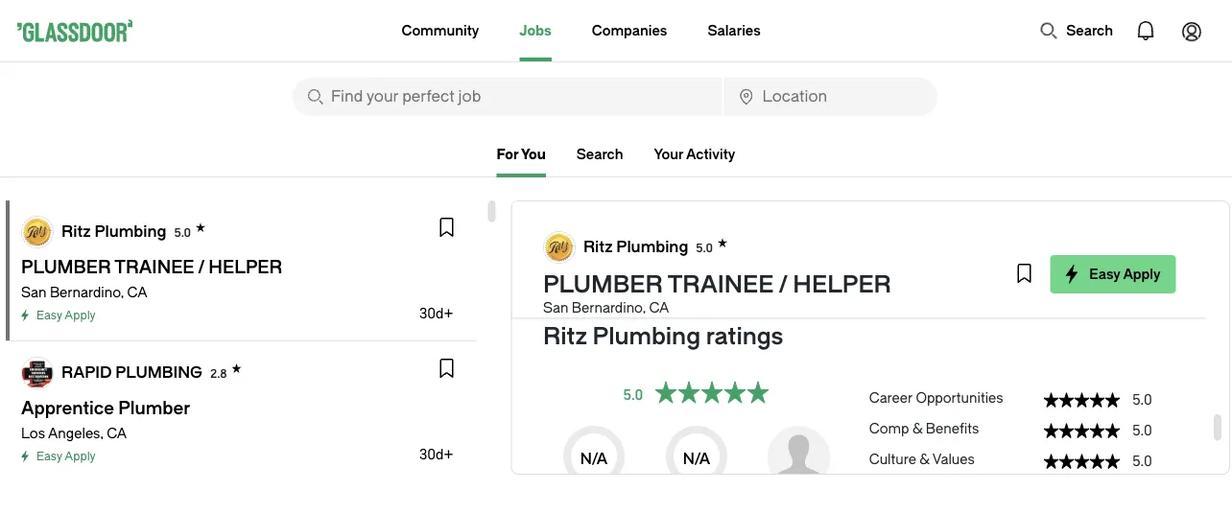 Task type: vqa. For each thing, say whether or not it's contained in the screenshot.
status
yes



Task type: describe. For each thing, give the bounding box(es) containing it.
helper
[[793, 272, 891, 298]]

& inside comp & benefits 5.0 stars out of 5 element
[[912, 421, 922, 437]]

career
[[869, 390, 912, 406]]

30d+ for plumbing
[[419, 306, 453, 321]]

easy apply button
[[1050, 255, 1176, 294]]

company ratings element
[[543, 426, 849, 514]]

comp
[[869, 421, 909, 437]]

for you
[[497, 146, 546, 162]]

community link
[[402, 0, 479, 61]]

construction, repair & maintenance services
[[654, 224, 799, 259]]

community
[[402, 23, 479, 38]]

comp & benefits 5.0 stars out of 5 element
[[869, 412, 1176, 442]]

san inside plumber trainee / helper san bernardino, ca
[[543, 300, 568, 316]]

ritz plumbing for the right ritz plumbing logo
[[583, 238, 688, 256]]

for you link
[[497, 146, 546, 178]]

plumbing down plumber
[[592, 323, 700, 350]]

5.0 stars out of 5 image
[[654, 381, 769, 411]]

ca for plumbing
[[107, 426, 127, 441]]

plumbing
[[115, 364, 202, 381]]

jobs link
[[520, 0, 552, 61]]

construction,
[[654, 224, 741, 240]]

& inside culture & values 5.0 stars out of 5 element
[[919, 452, 929, 467]]

repair for construction,
[[744, 224, 786, 240]]

search inside button
[[1066, 23, 1113, 38]]

1 horizontal spatial ritz plumbing logo image
[[544, 232, 574, 263]]

bernardino, inside the jobs list element
[[50, 285, 124, 300]]

easy for rapid plumbing
[[36, 450, 62, 464]]

plumber trainee / helper san bernardino, ca
[[543, 272, 891, 316]]

ritz plumbing ratings
[[543, 323, 783, 350]]

& inside construction, repair & maintenance services
[[789, 224, 799, 240]]

status for career opportunities
[[1043, 393, 1120, 408]]

culture & values
[[869, 452, 974, 467]]

industry
[[869, 197, 922, 213]]

easy for ritz plumbing
[[36, 309, 62, 322]]

you
[[521, 146, 546, 162]]

apply inside easy apply button
[[1123, 266, 1160, 282]]

0 horizontal spatial search
[[577, 146, 623, 162]]

2.8
[[210, 367, 227, 381]]

status for comp & benefits
[[1043, 423, 1120, 439]]

ca for plumbing
[[127, 285, 147, 300]]

easy apply for ritz plumbing
[[36, 309, 96, 322]]

status for culture & values
[[1043, 454, 1120, 469]]

general
[[980, 197, 1030, 213]]

& up easy apply button
[[1079, 197, 1089, 213]]

company rating trends element
[[869, 381, 1176, 514]]

your
[[654, 146, 684, 162]]

opportunities
[[915, 390, 1003, 406]]

apply for ritz plumbing
[[65, 309, 96, 322]]

rapid plumbing logo image
[[22, 358, 53, 389]]

services
[[740, 243, 796, 259]]



Task type: locate. For each thing, give the bounding box(es) containing it.
plumbing down company
[[616, 238, 688, 256]]

1 horizontal spatial search
[[1066, 23, 1113, 38]]

bernardino,
[[50, 285, 124, 300], [571, 300, 645, 316]]

repair
[[1034, 197, 1075, 213], [744, 224, 786, 240]]

easy apply for rapid plumbing
[[36, 450, 96, 464]]

san bernardino, ca
[[21, 285, 147, 300]]

plumbing for ritz plumbing logo inside the jobs list element
[[94, 223, 166, 240]]

angeles,
[[48, 426, 103, 441]]

plumbing up san bernardino, ca
[[94, 223, 166, 240]]

status inside career opportunities 5.0 stars out of 5 element
[[1043, 393, 1120, 408]]

company - private
[[654, 197, 773, 213]]

culture & values 5.0 stars out of 5 element
[[869, 442, 1176, 473]]

1 vertical spatial apply
[[65, 309, 96, 322]]

for
[[497, 146, 519, 162]]

ritz up plumber
[[583, 238, 612, 256]]

0 vertical spatial 30d+
[[419, 306, 453, 321]]

salaries
[[708, 23, 761, 38]]

1 vertical spatial search
[[577, 146, 623, 162]]

ritz inside the jobs list element
[[61, 223, 91, 240]]

los angeles, ca
[[21, 426, 127, 441]]

san inside the jobs list element
[[21, 285, 46, 300]]

repair inside construction, repair & maintenance services
[[744, 224, 786, 240]]

rapid
[[61, 364, 112, 381]]

ritz up san bernardino, ca
[[61, 223, 91, 240]]

maintenance for construction, repair & maintenance services
[[654, 243, 737, 259]]

career opportunities 5.0 stars out of 5 element
[[869, 381, 1176, 412]]

apply down san bernardino, ca
[[65, 309, 96, 322]]

maintenance down construction,
[[654, 243, 737, 259]]

0 horizontal spatial bernardino,
[[50, 285, 124, 300]]

0 horizontal spatial ritz plumbing logo image
[[22, 217, 53, 248]]

ca
[[127, 285, 147, 300], [649, 300, 669, 316], [107, 426, 127, 441]]

30d+
[[419, 306, 453, 321], [419, 447, 453, 463]]

1 30d+ from the top
[[419, 306, 453, 321]]

30d+ for plumbing
[[419, 447, 453, 463]]

repair up services
[[744, 224, 786, 240]]

ritz plumbing logo image down type
[[544, 232, 574, 263]]

0 vertical spatial repair
[[1034, 197, 1075, 213]]

1 horizontal spatial bernardino,
[[571, 300, 645, 316]]

1 vertical spatial repair
[[744, 224, 786, 240]]

0 horizontal spatial maintenance
[[654, 243, 737, 259]]

0 vertical spatial maintenance
[[1092, 197, 1175, 213]]

benefits
[[925, 421, 979, 437]]

maintenance up easy apply button
[[1092, 197, 1175, 213]]

status inside culture & values 5.0 stars out of 5 element
[[1043, 454, 1120, 469]]

Search location field
[[724, 78, 938, 116]]

2 none field from the left
[[724, 78, 938, 116]]

repair for general
[[1034, 197, 1075, 213]]

2 vertical spatial easy
[[36, 450, 62, 464]]

0 horizontal spatial none field
[[293, 78, 722, 116]]

ritz plumbing inside the jobs list element
[[61, 223, 166, 240]]

0 horizontal spatial ritz plumbing
[[61, 223, 166, 240]]

ritz
[[61, 223, 91, 240], [583, 238, 612, 256], [543, 323, 587, 350]]

ca up rapid plumbing
[[127, 285, 147, 300]]

activity
[[686, 146, 735, 162]]

sector
[[543, 224, 587, 240]]

apply down general repair & maintenance in the right of the page
[[1123, 266, 1160, 282]]

companies
[[592, 23, 667, 38]]

your activity
[[654, 146, 735, 162]]

Search keyword field
[[293, 78, 722, 116]]

search
[[1066, 23, 1113, 38], [577, 146, 623, 162]]

& left the values
[[919, 452, 929, 467]]

0 horizontal spatial repair
[[744, 224, 786, 240]]

/
[[778, 272, 787, 298]]

status up comp & benefits 5.0 stars out of 5 element
[[1043, 393, 1120, 408]]

san
[[21, 285, 46, 300], [543, 300, 568, 316]]

maintenance inside construction, repair & maintenance services
[[654, 243, 737, 259]]

career opportunities
[[869, 390, 1003, 406]]

comp & benefits
[[869, 421, 979, 437]]

none field search keyword
[[293, 78, 722, 116]]

trainee
[[667, 272, 773, 298]]

san up rapid plumbing logo at bottom
[[21, 285, 46, 300]]

5.0
[[174, 226, 191, 239], [696, 241, 713, 255], [623, 388, 643, 404], [1132, 392, 1152, 408], [1132, 423, 1152, 439], [1132, 453, 1152, 469]]

2 vertical spatial apply
[[65, 450, 96, 464]]

ritz plumbing for ritz plumbing logo inside the jobs list element
[[61, 223, 166, 240]]

easy down general repair & maintenance in the right of the page
[[1089, 266, 1120, 282]]

ritz plumbing logo image inside the jobs list element
[[22, 217, 53, 248]]

plumber
[[543, 272, 662, 298]]

values
[[932, 452, 974, 467]]

0 vertical spatial easy
[[1089, 266, 1120, 282]]

ca up ritz plumbing ratings
[[649, 300, 669, 316]]

2 vertical spatial easy apply
[[36, 450, 96, 464]]

los
[[21, 426, 45, 441]]

apply for rapid plumbing
[[65, 450, 96, 464]]

ritz for the right ritz plumbing logo
[[583, 238, 612, 256]]

easy down the los on the left of the page
[[36, 450, 62, 464]]

easy apply inside button
[[1089, 266, 1160, 282]]

plumbing for the right ritz plumbing logo
[[616, 238, 688, 256]]

easy
[[1089, 266, 1120, 282], [36, 309, 62, 322], [36, 450, 62, 464]]

companies link
[[592, 0, 667, 61]]

bernardino, inside plumber trainee / helper san bernardino, ca
[[571, 300, 645, 316]]

ca inside plumber trainee / helper san bernardino, ca
[[649, 300, 669, 316]]

status inside comp & benefits 5.0 stars out of 5 element
[[1043, 423, 1120, 439]]

easy apply down general repair & maintenance in the right of the page
[[1089, 266, 1160, 282]]

ritz plumbing logo image up san bernardino, ca
[[22, 217, 53, 248]]

senior management 5.0 stars out of 5 element
[[869, 473, 1176, 504]]

ritz plumbing
[[61, 223, 166, 240], [583, 238, 688, 256]]

ritz for ritz plumbing logo inside the jobs list element
[[61, 223, 91, 240]]

jobs list element
[[6, 201, 476, 514]]

& right 'comp'
[[912, 421, 922, 437]]

san down plumber
[[543, 300, 568, 316]]

apply
[[1123, 266, 1160, 282], [65, 309, 96, 322], [65, 450, 96, 464]]

bernardino, down plumber
[[571, 300, 645, 316]]

0 vertical spatial apply
[[1123, 266, 1160, 282]]

apply down the angeles,
[[65, 450, 96, 464]]

plumbing
[[94, 223, 166, 240], [616, 238, 688, 256], [592, 323, 700, 350]]

ritz down plumber
[[543, 323, 587, 350]]

1 horizontal spatial none field
[[724, 78, 938, 116]]

jobs
[[520, 23, 552, 38]]

easy apply down los angeles, ca
[[36, 450, 96, 464]]

easy down san bernardino, ca
[[36, 309, 62, 322]]

repair right general on the top right of page
[[1034, 197, 1075, 213]]

0 vertical spatial easy apply
[[1089, 266, 1160, 282]]

company
[[654, 197, 716, 213]]

1 vertical spatial 30d+
[[419, 447, 453, 463]]

ritz plumbing logo image
[[22, 217, 53, 248], [544, 232, 574, 263]]

-
[[720, 197, 726, 213]]

1 vertical spatial easy apply
[[36, 309, 96, 322]]

none field search location
[[724, 78, 938, 116]]

1 horizontal spatial san
[[543, 300, 568, 316]]

& up services
[[789, 224, 799, 240]]

private
[[729, 197, 773, 213]]

&
[[1079, 197, 1089, 213], [789, 224, 799, 240], [912, 421, 922, 437], [919, 452, 929, 467]]

None field
[[293, 78, 722, 116], [724, 78, 938, 116]]

1 horizontal spatial ritz plumbing
[[583, 238, 688, 256]]

easy apply down san bernardino, ca
[[36, 309, 96, 322]]

rapid plumbing
[[61, 364, 202, 381]]

search link
[[577, 146, 623, 162]]

your activity link
[[654, 146, 735, 162]]

1 vertical spatial easy
[[36, 309, 62, 322]]

salaries link
[[708, 0, 761, 61]]

plumbing inside the jobs list element
[[94, 223, 166, 240]]

search button
[[1030, 12, 1123, 50]]

0 vertical spatial search
[[1066, 23, 1113, 38]]

ratings
[[705, 323, 783, 350]]

1 horizontal spatial repair
[[1034, 197, 1075, 213]]

maintenance for general repair & maintenance
[[1092, 197, 1175, 213]]

2 30d+ from the top
[[419, 447, 453, 463]]

1 horizontal spatial maintenance
[[1092, 197, 1175, 213]]

ritz plumbing up plumber
[[583, 238, 688, 256]]

ca right the angeles,
[[107, 426, 127, 441]]

type
[[543, 197, 574, 213]]

status down ratings
[[654, 381, 769, 404]]

0 horizontal spatial san
[[21, 285, 46, 300]]

easy apply
[[1089, 266, 1160, 282], [36, 309, 96, 322], [36, 450, 96, 464]]

status up senior management 5.0 stars out of 5 "element"
[[1043, 454, 1120, 469]]

bernardino, up rapid
[[50, 285, 124, 300]]

easy inside button
[[1089, 266, 1120, 282]]

status
[[654, 381, 769, 404], [1043, 393, 1120, 408], [1043, 423, 1120, 439], [1043, 454, 1120, 469]]

maintenance
[[1092, 197, 1175, 213], [654, 243, 737, 259]]

status up culture & values 5.0 stars out of 5 element on the bottom of page
[[1043, 423, 1120, 439]]

general repair & maintenance
[[980, 197, 1175, 213]]

5.0 inside the jobs list element
[[174, 226, 191, 239]]

culture
[[869, 452, 916, 467]]

ritz plumbing up san bernardino, ca
[[61, 223, 166, 240]]

1 none field from the left
[[293, 78, 722, 116]]

1 vertical spatial maintenance
[[654, 243, 737, 259]]



